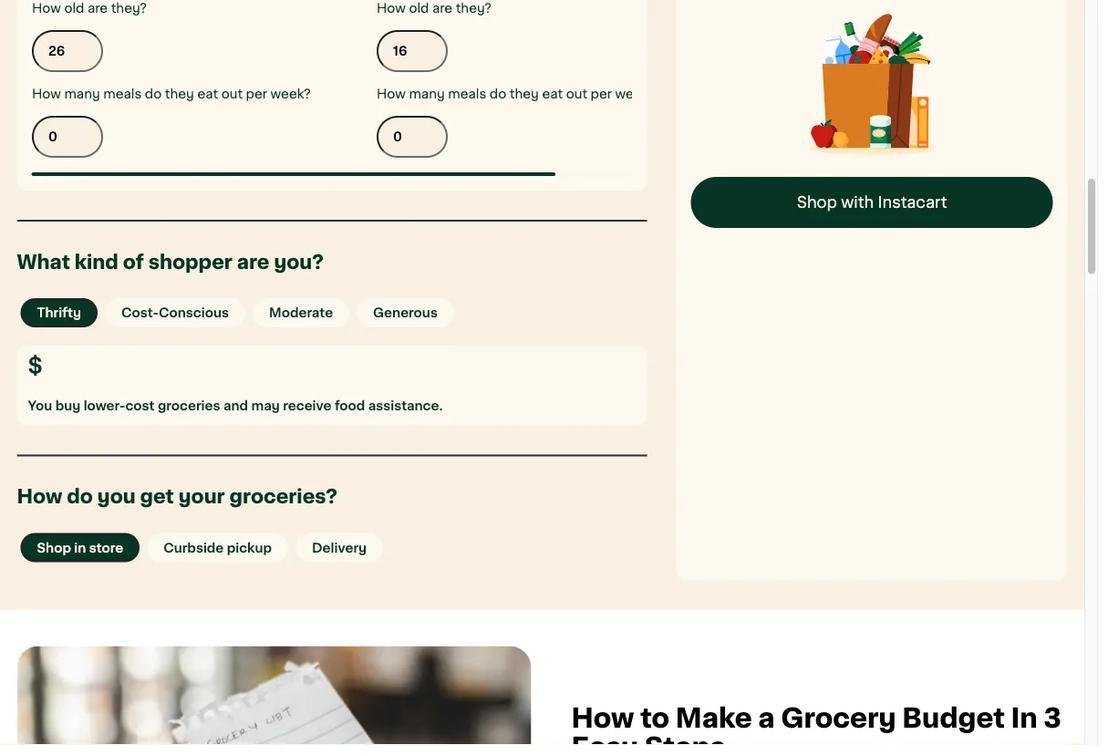 Task type: describe. For each thing, give the bounding box(es) containing it.
2 they from the left
[[510, 88, 539, 101]]

0 horizontal spatial are
[[87, 2, 107, 15]]

you buy lower-cost groceries and may receive food assistance.
[[28, 400, 443, 413]]

curbside pickup button
[[147, 534, 288, 563]]

curbside pickup
[[164, 542, 272, 555]]

1 horizontal spatial do
[[145, 88, 161, 101]]

cost
[[125, 400, 155, 413]]

kind
[[75, 253, 119, 272]]

1 eat from the left
[[197, 88, 218, 101]]

1 old from the left
[[64, 2, 84, 15]]

thrifty button
[[21, 299, 98, 328]]

what
[[17, 253, 70, 272]]

1 week? from the left
[[270, 88, 310, 101]]

you
[[97, 488, 136, 507]]

groceries?
[[230, 488, 338, 507]]

1 they from the left
[[165, 88, 194, 101]]

0 horizontal spatial do
[[67, 488, 93, 507]]

2 how old are they? from the left
[[376, 2, 491, 15]]

assistance.
[[368, 400, 443, 413]]

cost-conscious button
[[105, 299, 245, 328]]

1 horizontal spatial are
[[237, 253, 270, 272]]

generous button
[[357, 299, 454, 328]]

conscious
[[159, 307, 229, 320]]

shop for shop in store
[[37, 542, 71, 555]]

budget
[[903, 706, 1006, 732]]

moderate
[[269, 307, 333, 320]]

how inside 'how to make a grocery budget in 3 easy steps'
[[572, 706, 635, 732]]

shopper
[[148, 253, 233, 272]]

2 how many meals do they eat out per week? from the left
[[376, 88, 655, 101]]

generous
[[373, 307, 438, 320]]

2 out from the left
[[566, 88, 587, 101]]

you?
[[274, 253, 324, 272]]

2 horizontal spatial do
[[489, 88, 506, 101]]

2 old from the left
[[409, 2, 429, 15]]

2 meals from the left
[[448, 88, 486, 101]]

in
[[74, 542, 86, 555]]

2 many from the left
[[409, 88, 445, 101]]

your
[[179, 488, 225, 507]]



Task type: locate. For each thing, give the bounding box(es) containing it.
1 how old are they? from the left
[[31, 2, 146, 15]]

cost-conscious
[[121, 307, 229, 320]]

delivery
[[312, 542, 367, 555]]

may
[[251, 400, 280, 413]]

0 horizontal spatial old
[[64, 2, 84, 15]]

0 horizontal spatial how many meals do they eat out per week?
[[31, 88, 310, 101]]

curbside
[[164, 542, 224, 555]]

0 horizontal spatial per
[[246, 88, 267, 101]]

shop in store button
[[21, 534, 140, 563]]

how do you get your groceries?
[[17, 488, 338, 507]]

per
[[246, 88, 267, 101], [591, 88, 612, 101]]

make
[[676, 706, 752, 732]]

1 horizontal spatial per
[[591, 88, 612, 101]]

moderate button
[[253, 299, 350, 328]]

None number field
[[31, 31, 103, 73], [376, 31, 448, 73], [31, 116, 103, 158], [376, 116, 448, 158], [31, 31, 103, 73], [376, 31, 448, 73], [31, 116, 103, 158], [376, 116, 448, 158]]

1 horizontal spatial out
[[566, 88, 587, 101]]

1 horizontal spatial many
[[409, 88, 445, 101]]

1 vertical spatial shop
[[37, 542, 71, 555]]

of
[[123, 253, 144, 272]]

$
[[28, 355, 43, 377]]

3
[[1044, 706, 1062, 732]]

food
[[335, 400, 365, 413]]

shop inside button
[[37, 542, 71, 555]]

eat
[[197, 88, 218, 101], [542, 88, 563, 101]]

how many meals do they eat out per week?
[[31, 88, 310, 101], [376, 88, 655, 101]]

1 horizontal spatial how old are they?
[[376, 2, 491, 15]]

shop
[[797, 195, 838, 211], [37, 542, 71, 555]]

instacart
[[878, 195, 948, 211]]

in
[[1012, 706, 1038, 732]]

old
[[64, 2, 84, 15], [409, 2, 429, 15]]

out
[[221, 88, 242, 101], [566, 88, 587, 101]]

shop in store
[[37, 542, 123, 555]]

a
[[759, 706, 775, 732]]

shop with instacart
[[797, 195, 948, 211]]

groceries
[[158, 400, 220, 413]]

receive
[[283, 400, 332, 413]]

1 horizontal spatial eat
[[542, 88, 563, 101]]

0 horizontal spatial meals
[[103, 88, 141, 101]]

2 per from the left
[[591, 88, 612, 101]]

store
[[89, 542, 123, 555]]

1 per from the left
[[246, 88, 267, 101]]

0 horizontal spatial how old are they?
[[31, 2, 146, 15]]

1 horizontal spatial week?
[[615, 88, 655, 101]]

lower-
[[84, 400, 125, 413]]

buy
[[55, 400, 81, 413]]

1 horizontal spatial old
[[409, 2, 429, 15]]

and
[[224, 400, 248, 413]]

delivery button
[[296, 534, 383, 563]]

pickup
[[227, 542, 272, 555]]

do
[[145, 88, 161, 101], [489, 88, 506, 101], [67, 488, 93, 507]]

shop with instacart link
[[691, 178, 1054, 229]]

they
[[165, 88, 194, 101], [510, 88, 539, 101]]

0 horizontal spatial they?
[[111, 2, 146, 15]]

0 horizontal spatial out
[[221, 88, 242, 101]]

0 horizontal spatial week?
[[270, 88, 310, 101]]

shop for shop with instacart
[[797, 195, 838, 211]]

cost-
[[121, 307, 159, 320]]

1 horizontal spatial they?
[[456, 2, 491, 15]]

1 horizontal spatial they
[[510, 88, 539, 101]]

to
[[641, 706, 670, 732]]

shop left in
[[37, 542, 71, 555]]

with
[[842, 195, 875, 211]]

week?
[[270, 88, 310, 101], [615, 88, 655, 101]]

many
[[64, 88, 100, 101], [409, 88, 445, 101]]

how to make a grocery budget in 3 easy steps
[[572, 706, 1062, 746]]

0 horizontal spatial eat
[[197, 88, 218, 101]]

they?
[[111, 2, 146, 15], [456, 2, 491, 15]]

2 they? from the left
[[456, 2, 491, 15]]

are
[[87, 2, 107, 15], [432, 2, 452, 15], [237, 253, 270, 272]]

0 horizontal spatial they
[[165, 88, 194, 101]]

thrifty
[[37, 307, 81, 320]]

0 horizontal spatial shop
[[37, 542, 71, 555]]

0 vertical spatial shop
[[797, 195, 838, 211]]

1 horizontal spatial meals
[[448, 88, 486, 101]]

steps
[[645, 736, 726, 746]]

1 they? from the left
[[111, 2, 146, 15]]

how old are they?
[[31, 2, 146, 15], [376, 2, 491, 15]]

shopping bag image
[[809, 14, 936, 156]]

you
[[28, 400, 52, 413]]

how
[[31, 2, 61, 15], [376, 2, 406, 15], [31, 88, 61, 101], [376, 88, 406, 101], [17, 488, 62, 507], [572, 706, 635, 732]]

1 out from the left
[[221, 88, 242, 101]]

2 horizontal spatial are
[[432, 2, 452, 15]]

1 horizontal spatial how many meals do they eat out per week?
[[376, 88, 655, 101]]

shop left with
[[797, 195, 838, 211]]

what kind of shopper are you?
[[17, 253, 324, 272]]

get
[[140, 488, 174, 507]]

1 horizontal spatial shop
[[797, 195, 838, 211]]

grocery
[[781, 706, 897, 732]]

easy
[[572, 736, 639, 746]]

1 meals from the left
[[103, 88, 141, 101]]

2 week? from the left
[[615, 88, 655, 101]]

2 eat from the left
[[542, 88, 563, 101]]

1 many from the left
[[64, 88, 100, 101]]

0 horizontal spatial many
[[64, 88, 100, 101]]

meals
[[103, 88, 141, 101], [448, 88, 486, 101]]

1 how many meals do they eat out per week? from the left
[[31, 88, 310, 101]]



Task type: vqa. For each thing, say whether or not it's contained in the screenshot.
the left old
yes



